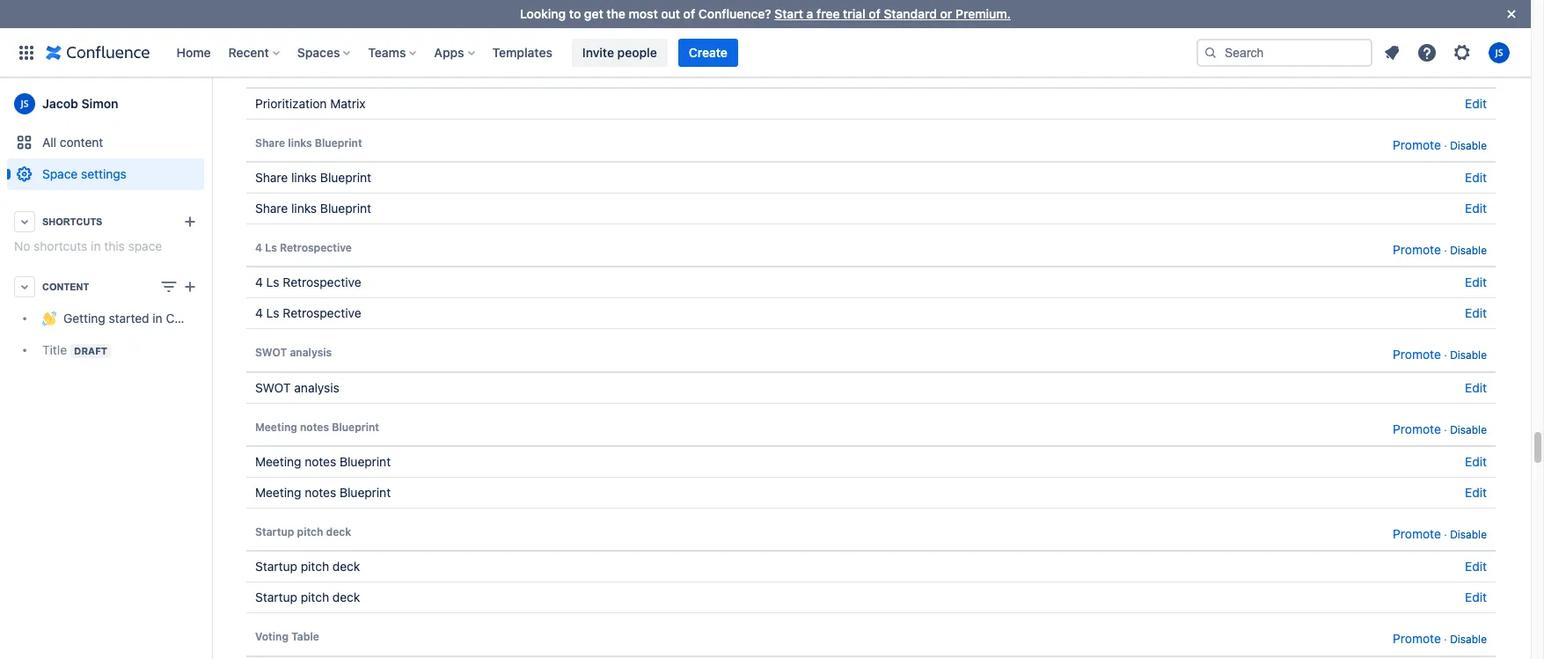 Task type: locate. For each thing, give the bounding box(es) containing it.
4 promote button from the top
[[1393, 344, 1442, 365]]

8 edit from the top
[[1466, 454, 1487, 469]]

edit for 10th edit "link" from the bottom
[[1466, 96, 1487, 111]]

0 vertical spatial meeting notes blueprint
[[255, 420, 379, 434]]

7 promote button from the top
[[1393, 629, 1442, 649]]

share links blueprint
[[255, 136, 362, 149], [255, 170, 371, 185], [255, 201, 371, 216]]

edit for fifth edit "link" from the top
[[1466, 275, 1487, 290]]

edit for 9th edit "link" from the top of the page
[[1466, 485, 1487, 500]]

0 vertical spatial 4
[[255, 241, 262, 254]]

2 vertical spatial 4
[[255, 306, 263, 321]]

2 · from the top
[[1445, 139, 1448, 152]]

of right out
[[684, 6, 695, 21]]

5 disable link from the top
[[1451, 423, 1487, 436]]

1 vertical spatial deck
[[333, 559, 360, 574]]

1 promote · disable from the top
[[1393, 63, 1487, 78]]

in
[[91, 239, 101, 253], [153, 311, 163, 326]]

in right started
[[153, 311, 163, 326]]

9 edit from the top
[[1466, 485, 1487, 500]]

trial
[[843, 6, 866, 21]]

1 horizontal spatial in
[[153, 311, 163, 326]]

· for meeting notes blueprint
[[1445, 423, 1448, 436]]

1 vertical spatial swot
[[255, 380, 291, 395]]

draft
[[74, 345, 108, 356]]

0 vertical spatial share
[[255, 136, 285, 149]]

disable for share links blueprint
[[1451, 139, 1487, 152]]

1 vertical spatial pitch
[[301, 559, 329, 574]]

3 · from the top
[[1445, 244, 1448, 257]]

disable for swot analysis
[[1451, 349, 1487, 362]]

3 meeting notes blueprint from the top
[[255, 485, 391, 500]]

teams button
[[363, 38, 424, 66]]

7 promote · disable from the top
[[1393, 631, 1487, 646]]

prioritization matrix
[[255, 62, 358, 75], [255, 96, 366, 111]]

0 vertical spatial swot analysis
[[255, 346, 332, 359]]

spaces button
[[292, 38, 358, 66]]

6 disable link from the top
[[1451, 528, 1487, 541]]

notification icon image
[[1382, 42, 1403, 63]]

meeting for fourth edit "link" from the bottom of the page
[[255, 454, 301, 469]]

6 promote button from the top
[[1393, 524, 1442, 544]]

0 vertical spatial in
[[91, 239, 101, 253]]

3 4 ls retrospective from the top
[[255, 306, 361, 321]]

1 edit from the top
[[1466, 21, 1487, 36]]

1 vertical spatial retrospective
[[283, 275, 361, 290]]

blueprint
[[315, 136, 362, 149], [320, 170, 371, 185], [320, 201, 371, 216], [332, 420, 379, 434], [340, 454, 391, 469], [340, 485, 391, 500]]

standard
[[884, 6, 937, 21]]

4 disable from the top
[[1451, 349, 1487, 362]]

title
[[42, 342, 67, 357]]

6 edit from the top
[[1466, 306, 1487, 321]]

· for startup pitch deck
[[1445, 528, 1448, 541]]

2 meeting from the top
[[255, 454, 301, 469]]

promote · disable for share links blueprint
[[1393, 137, 1487, 152]]

disable link for voting table
[[1451, 633, 1487, 646]]

4 disable link from the top
[[1451, 349, 1487, 362]]

3 disable link from the top
[[1451, 244, 1487, 257]]

tree containing getting started in confluence
[[7, 303, 231, 366]]

0 vertical spatial swot
[[255, 346, 287, 359]]

1 vertical spatial 4 ls retrospective
[[255, 275, 361, 290]]

0 vertical spatial retrospective
[[280, 241, 352, 254]]

getting
[[63, 311, 105, 326]]

1 promote from the top
[[1393, 63, 1442, 78]]

invite people
[[583, 44, 657, 59]]

voting table
[[255, 631, 319, 644]]

0 vertical spatial startup pitch deck
[[255, 526, 351, 539]]

6 promote · disable from the top
[[1393, 526, 1487, 541]]

2 disable link from the top
[[1451, 139, 1487, 152]]

5 promote button from the top
[[1393, 419, 1442, 439]]

6 promote from the top
[[1393, 526, 1442, 541]]

share
[[255, 136, 285, 149], [255, 170, 288, 185], [255, 201, 288, 216]]

disable
[[1451, 65, 1487, 78], [1451, 139, 1487, 152], [1451, 244, 1487, 257], [1451, 349, 1487, 362], [1451, 423, 1487, 436], [1451, 528, 1487, 541], [1451, 633, 1487, 646]]

the
[[607, 6, 626, 21]]

2 startup pitch deck from the top
[[255, 559, 360, 574]]

2 meeting notes blueprint from the top
[[255, 454, 391, 469]]

1 vertical spatial links
[[291, 170, 317, 185]]

1 vertical spatial meeting notes blueprint
[[255, 454, 391, 469]]

3 share links blueprint from the top
[[255, 201, 371, 216]]

2 share links blueprint from the top
[[255, 170, 371, 185]]

matrix down spaces
[[325, 62, 358, 75]]

3 disable from the top
[[1451, 244, 1487, 257]]

· for share links blueprint
[[1445, 139, 1448, 152]]

2 4 ls retrospective from the top
[[255, 275, 361, 290]]

3 meeting from the top
[[255, 485, 301, 500]]

ls
[[265, 241, 277, 254], [266, 275, 280, 290], [266, 306, 280, 321]]

7 · from the top
[[1445, 633, 1448, 646]]

2 share from the top
[[255, 170, 288, 185]]

4 promote from the top
[[1393, 347, 1442, 362]]

retrospective
[[280, 241, 352, 254], [283, 275, 361, 290], [283, 306, 361, 321]]

1 vertical spatial meeting
[[255, 454, 301, 469]]

0 vertical spatial meeting
[[255, 420, 297, 434]]

promote for 4 ls retrospective
[[1393, 242, 1442, 257]]

2 vertical spatial startup pitch deck
[[255, 590, 360, 605]]

close image
[[1502, 4, 1523, 25]]

7 disable from the top
[[1451, 633, 1487, 646]]

matrix
[[325, 62, 358, 75], [330, 96, 366, 111]]

promote
[[1393, 63, 1442, 78], [1393, 137, 1442, 152], [1393, 242, 1442, 257], [1393, 347, 1442, 362], [1393, 421, 1442, 436], [1393, 526, 1442, 541], [1393, 631, 1442, 646]]

meeting notes blueprint
[[255, 420, 379, 434], [255, 454, 391, 469], [255, 485, 391, 500]]

promote button for swot analysis
[[1393, 344, 1442, 365]]

1 meeting from the top
[[255, 420, 297, 434]]

notes for 9th edit "link" from the top of the page
[[305, 485, 336, 500]]

5 promote · disable from the top
[[1393, 421, 1487, 436]]

promote · disable
[[1393, 63, 1487, 78], [1393, 137, 1487, 152], [1393, 242, 1487, 257], [1393, 347, 1487, 362], [1393, 421, 1487, 436], [1393, 526, 1487, 541], [1393, 631, 1487, 646]]

teams
[[368, 44, 406, 59]]

getting started in confluence
[[63, 311, 231, 326]]

2 promote button from the top
[[1393, 134, 1442, 155]]

this
[[104, 239, 125, 253]]

2 startup from the top
[[255, 559, 297, 574]]

1 promote button from the top
[[1393, 60, 1442, 81]]

notes
[[300, 420, 329, 434], [305, 454, 336, 469], [305, 485, 336, 500]]

6 disable from the top
[[1451, 528, 1487, 541]]

5 · from the top
[[1445, 423, 1448, 436]]

1 vertical spatial in
[[153, 311, 163, 326]]

· for 4 ls retrospective
[[1445, 244, 1448, 257]]

0 vertical spatial startup
[[255, 526, 294, 539]]

help icon image
[[1417, 42, 1438, 63]]

2 vertical spatial deck
[[333, 590, 360, 605]]

tree
[[7, 303, 231, 366]]

5 promote from the top
[[1393, 421, 1442, 436]]

2 vertical spatial share links blueprint
[[255, 201, 371, 216]]

4 promote · disable from the top
[[1393, 347, 1487, 362]]

links
[[288, 136, 312, 149], [291, 170, 317, 185], [291, 201, 317, 216]]

of
[[684, 6, 695, 21], [869, 6, 881, 21]]

1 vertical spatial swot analysis
[[255, 380, 340, 395]]

3 promote · disable from the top
[[1393, 242, 1487, 257]]

0 vertical spatial 4 ls retrospective
[[255, 241, 352, 254]]

edit for fourth edit "link" from the bottom of the page
[[1466, 454, 1487, 469]]

promote button for prioritization matrix
[[1393, 60, 1442, 81]]

content button
[[7, 271, 204, 303]]

edit
[[1466, 21, 1487, 36], [1466, 96, 1487, 111], [1466, 170, 1487, 185], [1466, 201, 1487, 216], [1466, 275, 1487, 290], [1466, 306, 1487, 321], [1466, 380, 1487, 395], [1466, 454, 1487, 469], [1466, 485, 1487, 500], [1466, 559, 1487, 574], [1466, 590, 1487, 605]]

confluence image
[[46, 42, 150, 63], [46, 42, 150, 63]]

4 · from the top
[[1445, 349, 1448, 362]]

matrix down spaces popup button
[[330, 96, 366, 111]]

promote for voting table
[[1393, 631, 1442, 646]]

3 promote button from the top
[[1393, 239, 1442, 260]]

disable link
[[1451, 65, 1487, 78], [1451, 139, 1487, 152], [1451, 244, 1487, 257], [1451, 349, 1487, 362], [1451, 423, 1487, 436], [1451, 528, 1487, 541], [1451, 633, 1487, 646]]

5 edit from the top
[[1466, 275, 1487, 290]]

0 horizontal spatial of
[[684, 6, 695, 21]]

3 edit link from the top
[[1466, 170, 1487, 185]]

0 vertical spatial prioritization matrix
[[255, 62, 358, 75]]

1 vertical spatial startup pitch deck
[[255, 559, 360, 574]]

2 prioritization matrix from the top
[[255, 96, 366, 111]]

corporate bylaws
[[255, 21, 355, 36]]

1 vertical spatial share links blueprint
[[255, 170, 371, 185]]

5 disable from the top
[[1451, 423, 1487, 436]]

2 vertical spatial meeting notes blueprint
[[255, 485, 391, 500]]

2 vertical spatial links
[[291, 201, 317, 216]]

10 edit link from the top
[[1466, 559, 1487, 574]]

prioritization
[[255, 62, 322, 75], [255, 96, 327, 111]]

ls for 6th edit "link" from the bottom
[[266, 306, 280, 321]]

disable for meeting notes blueprint
[[1451, 423, 1487, 436]]

2 vertical spatial notes
[[305, 485, 336, 500]]

3 promote from the top
[[1393, 242, 1442, 257]]

2 vertical spatial share
[[255, 201, 288, 216]]

meeting notes blueprint for fourth edit "link" from the bottom of the page
[[255, 454, 391, 469]]

shortcuts
[[34, 239, 87, 253]]

swot analysis
[[255, 346, 332, 359], [255, 380, 340, 395]]

edit link
[[1466, 21, 1487, 36], [1466, 96, 1487, 111], [1466, 170, 1487, 185], [1466, 201, 1487, 216], [1466, 275, 1487, 290], [1466, 306, 1487, 321], [1466, 380, 1487, 395], [1466, 454, 1487, 469], [1466, 485, 1487, 500], [1466, 559, 1487, 574], [1466, 590, 1487, 605]]

links for 3rd edit "link" from the top
[[291, 170, 317, 185]]

2 vertical spatial ls
[[266, 306, 280, 321]]

retrospective for 6th edit "link" from the bottom
[[283, 306, 361, 321]]

0 vertical spatial deck
[[326, 526, 351, 539]]

10 edit from the top
[[1466, 559, 1487, 574]]

2 vertical spatial meeting
[[255, 485, 301, 500]]

startup pitch deck
[[255, 526, 351, 539], [255, 559, 360, 574], [255, 590, 360, 605]]

·
[[1445, 65, 1448, 78], [1445, 139, 1448, 152], [1445, 244, 1448, 257], [1445, 349, 1448, 362], [1445, 423, 1448, 436], [1445, 528, 1448, 541], [1445, 633, 1448, 646]]

startup
[[255, 526, 294, 539], [255, 559, 297, 574], [255, 590, 297, 605]]

0 vertical spatial share links blueprint
[[255, 136, 362, 149]]

blueprint for fourth edit "link" from the bottom of the page
[[340, 454, 391, 469]]

out
[[661, 6, 680, 21]]

4 ls retrospective
[[255, 241, 352, 254], [255, 275, 361, 290], [255, 306, 361, 321]]

2 of from the left
[[869, 6, 881, 21]]

deck
[[326, 526, 351, 539], [333, 559, 360, 574], [333, 590, 360, 605]]

jacob
[[42, 96, 78, 111]]

retrospective for fifth edit "link" from the top
[[283, 275, 361, 290]]

2 disable from the top
[[1451, 139, 1487, 152]]

1 horizontal spatial of
[[869, 6, 881, 21]]

in for shortcuts
[[91, 239, 101, 253]]

11 edit from the top
[[1466, 590, 1487, 605]]

analysis
[[290, 346, 332, 359], [294, 380, 340, 395]]

3 4 from the top
[[255, 306, 263, 321]]

2 promote · disable from the top
[[1393, 137, 1487, 152]]

4 ls retrospective for fifth edit "link" from the top
[[255, 275, 361, 290]]

swot
[[255, 346, 287, 359], [255, 380, 291, 395]]

no shortcuts in this space
[[14, 239, 162, 253]]

promote button for share links blueprint
[[1393, 134, 1442, 155]]

settings icon image
[[1452, 42, 1473, 63]]

7 promote from the top
[[1393, 631, 1442, 646]]

all content link
[[7, 127, 204, 158]]

create a page image
[[180, 276, 201, 297]]

start a free trial of standard or premium. link
[[775, 6, 1011, 21]]

meeting
[[255, 420, 297, 434], [255, 454, 301, 469], [255, 485, 301, 500]]

2 swot from the top
[[255, 380, 291, 395]]

edit for 6th edit "link" from the bottom
[[1466, 306, 1487, 321]]

or
[[941, 6, 953, 21]]

simon
[[81, 96, 118, 111]]

in left this
[[91, 239, 101, 253]]

4
[[255, 241, 262, 254], [255, 275, 263, 290], [255, 306, 263, 321]]

links for eighth edit "link" from the bottom
[[291, 201, 317, 216]]

templates link
[[487, 38, 558, 66]]

1 vertical spatial startup
[[255, 559, 297, 574]]

disable link for prioritization matrix
[[1451, 65, 1487, 78]]

4 edit from the top
[[1466, 201, 1487, 216]]

1 vertical spatial 4
[[255, 275, 263, 290]]

6 · from the top
[[1445, 528, 1448, 541]]

1 · from the top
[[1445, 65, 1448, 78]]

corporate
[[255, 21, 313, 36]]

home
[[176, 44, 211, 59]]

disable for voting table
[[1451, 633, 1487, 646]]

shortcuts
[[42, 217, 102, 227]]

looking to get the most out of confluence? start a free trial of standard or premium.
[[520, 6, 1011, 21]]

11 edit link from the top
[[1466, 590, 1487, 605]]

disable for prioritization matrix
[[1451, 65, 1487, 78]]

promote button for startup pitch deck
[[1393, 524, 1442, 544]]

1 vertical spatial ls
[[266, 275, 280, 290]]

banner
[[0, 28, 1532, 77]]

3 edit from the top
[[1466, 170, 1487, 185]]

2 vertical spatial pitch
[[301, 590, 329, 605]]

0 vertical spatial prioritization
[[255, 62, 322, 75]]

invite people button
[[572, 38, 668, 66]]

2 4 from the top
[[255, 275, 263, 290]]

promote button for voting table
[[1393, 629, 1442, 649]]

7 edit from the top
[[1466, 380, 1487, 395]]

8 edit link from the top
[[1466, 454, 1487, 469]]

1 vertical spatial share
[[255, 170, 288, 185]]

2 promote from the top
[[1393, 137, 1442, 152]]

promote button for meeting notes blueprint
[[1393, 419, 1442, 439]]

3 share from the top
[[255, 201, 288, 216]]

1 disable from the top
[[1451, 65, 1487, 78]]

start
[[775, 6, 804, 21]]

promote button
[[1393, 60, 1442, 81], [1393, 134, 1442, 155], [1393, 239, 1442, 260], [1393, 344, 1442, 365], [1393, 419, 1442, 439], [1393, 524, 1442, 544], [1393, 629, 1442, 649]]

blueprint for 9th edit "link" from the top of the page
[[340, 485, 391, 500]]

2 vertical spatial startup
[[255, 590, 297, 605]]

1 vertical spatial notes
[[305, 454, 336, 469]]

3 startup pitch deck from the top
[[255, 590, 360, 605]]

2 vertical spatial 4 ls retrospective
[[255, 306, 361, 321]]

· for swot analysis
[[1445, 349, 1448, 362]]

2 vertical spatial retrospective
[[283, 306, 361, 321]]

1 vertical spatial prioritization matrix
[[255, 96, 366, 111]]

pitch
[[297, 526, 323, 539], [301, 559, 329, 574], [301, 590, 329, 605]]

7 disable link from the top
[[1451, 633, 1487, 646]]

search image
[[1204, 45, 1218, 59]]

1 vertical spatial prioritization
[[255, 96, 327, 111]]

edit for fifth edit "link" from the bottom
[[1466, 380, 1487, 395]]

4 ls retrospective for 6th edit "link" from the bottom
[[255, 306, 361, 321]]

create
[[689, 44, 728, 59]]

of right trial
[[869, 6, 881, 21]]

disable link for share links blueprint
[[1451, 139, 1487, 152]]

2 swot analysis from the top
[[255, 380, 340, 395]]

0 vertical spatial notes
[[300, 420, 329, 434]]

1 edit link from the top
[[1466, 21, 1487, 36]]

1 disable link from the top
[[1451, 65, 1487, 78]]

people
[[618, 44, 657, 59]]

0 horizontal spatial in
[[91, 239, 101, 253]]

3 startup from the top
[[255, 590, 297, 605]]

share for 3rd edit "link" from the top
[[255, 170, 288, 185]]

premium.
[[956, 6, 1011, 21]]

2 edit from the top
[[1466, 96, 1487, 111]]

1 swot analysis from the top
[[255, 346, 332, 359]]



Task type: vqa. For each thing, say whether or not it's contained in the screenshot.
Transition
no



Task type: describe. For each thing, give the bounding box(es) containing it.
6 edit link from the top
[[1466, 306, 1487, 321]]

banner containing home
[[0, 28, 1532, 77]]

promote for prioritization matrix
[[1393, 63, 1442, 78]]

home link
[[171, 38, 216, 66]]

· for prioritization matrix
[[1445, 65, 1448, 78]]

shortcuts button
[[7, 206, 204, 238]]

free
[[817, 6, 840, 21]]

space settings
[[42, 166, 127, 181]]

promote · disable for meeting notes blueprint
[[1393, 421, 1487, 436]]

disable for 4 ls retrospective
[[1451, 244, 1487, 257]]

edit for 3rd edit "link" from the top
[[1466, 170, 1487, 185]]

0 vertical spatial links
[[288, 136, 312, 149]]

promote for share links blueprint
[[1393, 137, 1442, 152]]

4 for 6th edit "link" from the bottom
[[255, 306, 263, 321]]

1 swot from the top
[[255, 346, 287, 359]]

looking
[[520, 6, 566, 21]]

global element
[[11, 28, 1197, 77]]

share links blueprint for eighth edit "link" from the bottom
[[255, 201, 371, 216]]

share links blueprint for 3rd edit "link" from the top
[[255, 170, 371, 185]]

disable link for swot analysis
[[1451, 349, 1487, 362]]

disable for startup pitch deck
[[1451, 528, 1487, 541]]

5 edit link from the top
[[1466, 275, 1487, 290]]

a
[[807, 6, 814, 21]]

most
[[629, 6, 658, 21]]

notes for fourth edit "link" from the bottom of the page
[[305, 454, 336, 469]]

1 startup pitch deck from the top
[[255, 526, 351, 539]]

table
[[292, 631, 319, 644]]

started
[[109, 311, 149, 326]]

collapse sidebar image
[[192, 86, 231, 121]]

bylaws
[[316, 21, 355, 36]]

settings
[[81, 166, 127, 181]]

promote · disable for voting table
[[1393, 631, 1487, 646]]

promote · disable for 4 ls retrospective
[[1393, 242, 1487, 257]]

recent
[[228, 44, 269, 59]]

1 prioritization from the top
[[255, 62, 322, 75]]

2 edit link from the top
[[1466, 96, 1487, 111]]

promote for meeting notes blueprint
[[1393, 421, 1442, 436]]

recent button
[[223, 38, 287, 66]]

edit for 11th edit "link" from the top
[[1466, 590, 1487, 605]]

edit for 11th edit "link" from the bottom
[[1466, 21, 1487, 36]]

add shortcut image
[[180, 211, 201, 232]]

promote for startup pitch deck
[[1393, 526, 1442, 541]]

apps
[[434, 44, 464, 59]]

space settings link
[[7, 158, 204, 190]]

startup for 11th edit "link" from the top
[[255, 590, 297, 605]]

jacob simon link
[[7, 86, 204, 121]]

9 edit link from the top
[[1466, 485, 1487, 500]]

promote · disable for swot analysis
[[1393, 347, 1487, 362]]

startup pitch deck for 11th edit "link" from the top
[[255, 590, 360, 605]]

1 share from the top
[[255, 136, 285, 149]]

blueprint for 3rd edit "link" from the top
[[320, 170, 371, 185]]

0 vertical spatial analysis
[[290, 346, 332, 359]]

0 vertical spatial pitch
[[297, 526, 323, 539]]

voting
[[255, 631, 289, 644]]

templates
[[493, 44, 553, 59]]

your profile and preferences image
[[1489, 42, 1510, 63]]

all
[[42, 135, 56, 150]]

7 edit link from the top
[[1466, 380, 1487, 395]]

· for voting table
[[1445, 633, 1448, 646]]

deck for 2nd edit "link" from the bottom
[[333, 559, 360, 574]]

deck for 11th edit "link" from the top
[[333, 590, 360, 605]]

startup pitch deck for 2nd edit "link" from the bottom
[[255, 559, 360, 574]]

1 of from the left
[[684, 6, 695, 21]]

jacob simon
[[42, 96, 118, 111]]

promote · disable for startup pitch deck
[[1393, 526, 1487, 541]]

disable link for 4 ls retrospective
[[1451, 244, 1487, 257]]

promote · disable for prioritization matrix
[[1393, 63, 1487, 78]]

no
[[14, 239, 30, 253]]

1 share links blueprint from the top
[[255, 136, 362, 149]]

confluence?
[[699, 6, 772, 21]]

1 4 ls retrospective from the top
[[255, 241, 352, 254]]

promote button for 4 ls retrospective
[[1393, 239, 1442, 260]]

pitch for 11th edit "link" from the top
[[301, 590, 329, 605]]

confluence
[[166, 311, 231, 326]]

Search field
[[1197, 38, 1373, 66]]

title draft
[[42, 342, 108, 357]]

edit for 2nd edit "link" from the bottom
[[1466, 559, 1487, 574]]

0 vertical spatial matrix
[[325, 62, 358, 75]]

getting started in confluence link
[[7, 303, 231, 334]]

meeting for 9th edit "link" from the top of the page
[[255, 485, 301, 500]]

invite
[[583, 44, 614, 59]]

0 vertical spatial ls
[[265, 241, 277, 254]]

content
[[60, 135, 103, 150]]

apps button
[[429, 38, 482, 66]]

4 for fifth edit "link" from the top
[[255, 275, 263, 290]]

space
[[42, 166, 78, 181]]

disable link for meeting notes blueprint
[[1451, 423, 1487, 436]]

space element
[[0, 77, 231, 659]]

1 vertical spatial matrix
[[330, 96, 366, 111]]

1 4 from the top
[[255, 241, 262, 254]]

change view image
[[158, 276, 180, 297]]

content
[[42, 282, 89, 292]]

pitch for 2nd edit "link" from the bottom
[[301, 559, 329, 574]]

in for started
[[153, 311, 163, 326]]

all content
[[42, 135, 103, 150]]

meeting notes blueprint for 9th edit "link" from the top of the page
[[255, 485, 391, 500]]

tree inside space element
[[7, 303, 231, 366]]

ls for fifth edit "link" from the top
[[266, 275, 280, 290]]

space
[[128, 239, 162, 253]]

appswitcher icon image
[[16, 42, 37, 63]]

startup for 2nd edit "link" from the bottom
[[255, 559, 297, 574]]

4 edit link from the top
[[1466, 201, 1487, 216]]

2 prioritization from the top
[[255, 96, 327, 111]]

promote for swot analysis
[[1393, 347, 1442, 362]]

blueprint for eighth edit "link" from the bottom
[[320, 201, 371, 216]]

create link
[[678, 38, 738, 66]]

spaces
[[297, 44, 340, 59]]

share for eighth edit "link" from the bottom
[[255, 201, 288, 216]]

disable link for startup pitch deck
[[1451, 528, 1487, 541]]

edit for eighth edit "link" from the bottom
[[1466, 201, 1487, 216]]

1 prioritization matrix from the top
[[255, 62, 358, 75]]

1 startup from the top
[[255, 526, 294, 539]]

get
[[584, 6, 604, 21]]

1 vertical spatial analysis
[[294, 380, 340, 395]]

1 meeting notes blueprint from the top
[[255, 420, 379, 434]]

to
[[569, 6, 581, 21]]



